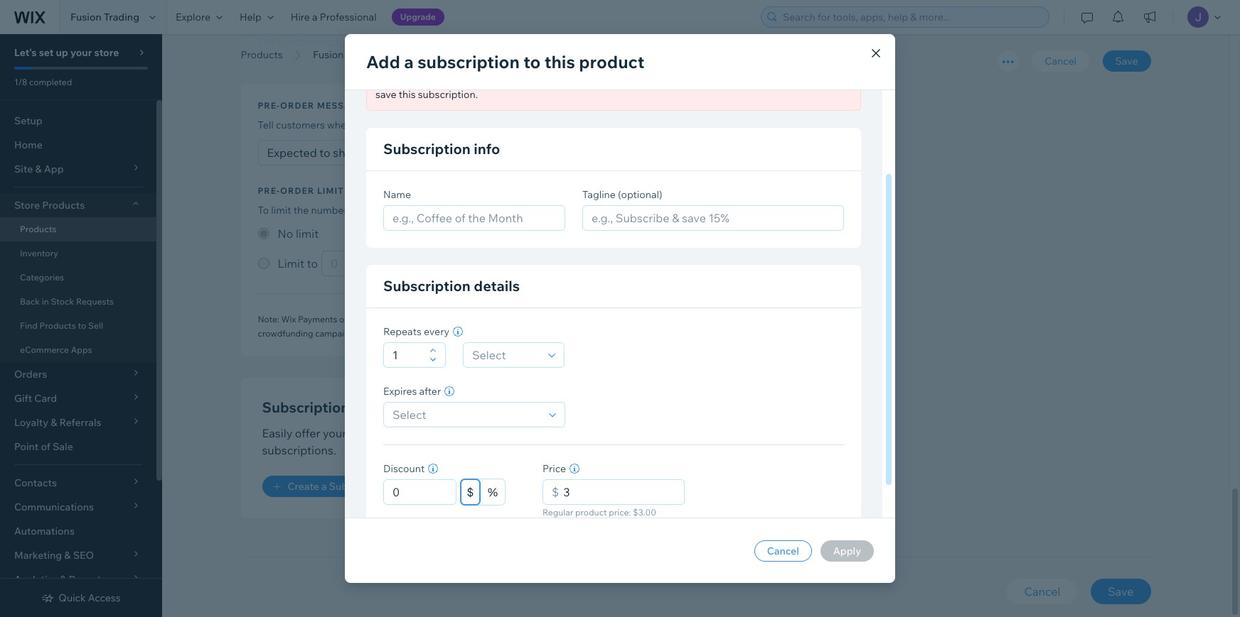 Task type: vqa. For each thing, say whether or not it's contained in the screenshot.
Products LINK inside the Sidebar element
yes



Task type: describe. For each thing, give the bounding box(es) containing it.
order inside the let customers buy this product before it's released or when it's out of stock. learn about pre-order
[[345, 52, 374, 66]]

Tell customers when this product will be shipped or delivered. field
[[263, 141, 815, 165]]

with
[[505, 427, 528, 441]]

regular
[[543, 508, 573, 518]]

learn about pre-order link
[[258, 50, 374, 67]]

back
[[20, 297, 40, 307]]

your inside sidebar element
[[70, 46, 92, 59]]

purchase
[[663, 315, 700, 325]]

a right the hire
[[312, 11, 318, 23]]

access
[[88, 592, 121, 605]]

delivered
[[530, 315, 568, 325]]

0 vertical spatial cancel button
[[1032, 50, 1089, 72]]

part
[[770, 315, 787, 325]]

add
[[419, 75, 437, 88]]

hire a professional
[[291, 11, 377, 23]]

help button
[[231, 0, 282, 34]]

pre-order message
[[258, 101, 364, 111]]

turn
[[728, 75, 749, 88]]

Search for tools, apps, help & more... field
[[779, 7, 1045, 27]]

store
[[14, 199, 40, 212]]

order left is
[[567, 75, 592, 88]]

message
[[317, 101, 364, 111]]

products inside note: wix payments only supports pre-orders when the products are delivered within 12 months of the purchase date, and are not part of a crowdfunding campaign.
[[478, 315, 514, 325]]

requests
[[76, 297, 114, 307]]

tagline (optional)
[[582, 188, 662, 201]]

subscriptions
[[262, 399, 357, 417]]

released
[[480, 34, 525, 49]]

create a subscription
[[288, 481, 389, 494]]

this right save
[[399, 88, 416, 101]]

let customers buy this product before it's released or when it's out of stock. learn about pre-order
[[258, 34, 655, 66]]

a inside note: wix payments only supports pre-orders when the products are delivered within 12 months of the purchase date, and are not part of a crowdfunding campaign.
[[799, 315, 803, 325]]

price:
[[609, 508, 631, 518]]

e.g., Coffee of the Month field
[[388, 206, 560, 230]]

2 horizontal spatial the
[[648, 315, 661, 325]]

you
[[375, 75, 393, 88]]

buy
[[336, 34, 356, 49]]

offer
[[295, 427, 320, 441]]

tracking
[[519, 204, 557, 217]]

store
[[94, 46, 119, 59]]

home link
[[0, 133, 156, 157]]

tell customers when this product will be shipped or delivered.
[[258, 119, 542, 132]]

save
[[375, 88, 396, 101]]

add a subscription to this product
[[366, 51, 645, 73]]

to
[[258, 204, 269, 217]]

first time_stores_subsciptions and reccuring orders_calender and box copy image
[[663, 413, 816, 485]]

2 it's from the left
[[573, 34, 587, 49]]

this up because
[[545, 51, 575, 73]]

not
[[755, 315, 768, 325]]

your inside easily offer your products on a recurring basis with subscriptions.
[[323, 427, 347, 441]]

upgrade button
[[392, 9, 444, 26]]

easily
[[262, 427, 292, 441]]

1 vertical spatial cancel button
[[754, 541, 812, 562]]

1 horizontal spatial learn
[[672, 204, 698, 217]]

and
[[724, 315, 739, 325]]

1 vertical spatial cancel
[[767, 545, 799, 558]]

e.g., Subscribe & save 15% field
[[587, 206, 839, 230]]

1 horizontal spatial the
[[463, 315, 476, 325]]

setup
[[14, 114, 42, 127]]

expires
[[383, 385, 417, 398]]

note: wix payments only supports pre-orders when the products are delivered within 12 months of the purchase date, and are not part of a crowdfunding campaign.
[[258, 315, 803, 340]]

name
[[383, 188, 411, 201]]

learn how link
[[672, 204, 720, 217]]

fusion toy
[[313, 48, 362, 61]]

pre- right available on the left
[[447, 204, 466, 217]]

stock
[[51, 297, 74, 307]]

when inside note: wix payments only supports pre-orders when the products are delivered within 12 months of the purchase date, and are not part of a crowdfunding campaign.
[[440, 315, 461, 325]]

subscription info
[[383, 140, 500, 158]]

ecommerce apps
[[20, 345, 92, 356]]

regular product price: $3.00
[[543, 508, 656, 518]]

product left price:
[[575, 508, 607, 518]]

quick
[[59, 592, 86, 605]]

of right months
[[638, 315, 646, 325]]

can't
[[395, 75, 417, 88]]

pre- inside the let customers buy this product before it's released or when it's out of stock. learn about pre-order
[[324, 52, 345, 66]]

toy
[[346, 48, 362, 61]]

customers for when
[[276, 119, 325, 132]]

trading
[[104, 11, 139, 23]]

this right tracking
[[560, 204, 577, 217]]

inventory.
[[625, 204, 670, 217]]

1 it's from the left
[[462, 34, 477, 49]]

inventory link
[[0, 242, 156, 266]]

professional
[[320, 11, 377, 23]]

wix
[[281, 315, 296, 325]]

subscription for subscription details
[[383, 277, 471, 295]]

1 vertical spatial when
[[327, 119, 352, 132]]

0 horizontal spatial limit
[[271, 204, 291, 217]]

%
[[487, 486, 498, 499]]

order left "off" at the right top of the page
[[770, 75, 795, 88]]

find products to sell link
[[0, 314, 156, 338]]

point of sale link
[[0, 435, 156, 459]]

home
[[14, 139, 43, 151]]

of inside the let customers buy this product before it's released or when it's out of stock. learn about pre-order
[[610, 34, 621, 49]]

12
[[595, 315, 604, 325]]

products link inside sidebar element
[[0, 218, 156, 242]]

for inside subscriptions form
[[432, 204, 445, 217]]

1 are from the left
[[516, 315, 528, 325]]

only
[[339, 315, 356, 325]]

2 are from the left
[[741, 315, 753, 325]]

product up turned
[[579, 51, 645, 73]]

or for released
[[528, 34, 539, 49]]

up
[[56, 46, 68, 59]]

a inside you can't add a subscription because pre-order is turned on for this product. turn pre-order off to save this subscription.
[[440, 75, 445, 88]]

hire
[[291, 11, 310, 23]]

details
[[474, 277, 520, 295]]

be
[[430, 119, 442, 132]]

product left the will
[[374, 119, 411, 132]]

order up 'number' on the top of the page
[[280, 186, 314, 197]]

date,
[[702, 315, 722, 325]]

2 vertical spatial cancel button
[[1007, 580, 1078, 605]]

number
[[311, 204, 348, 217]]

categories
[[20, 272, 64, 283]]

on inside easily offer your products on a recurring basis with subscriptions.
[[400, 427, 413, 441]]

(optional)
[[618, 188, 662, 201]]

payments
[[298, 315, 337, 325]]



Task type: locate. For each thing, give the bounding box(es) containing it.
create a subscription button
[[262, 477, 402, 498]]

this right buy
[[358, 34, 378, 49]]

product
[[380, 34, 423, 49], [579, 51, 645, 73], [374, 119, 411, 132], [575, 508, 607, 518]]

1 vertical spatial for
[[432, 204, 445, 217]]

subscriptions form
[[162, 0, 1240, 618]]

product inside the let customers buy this product before it's released or when it's out of stock. learn about pre-order
[[380, 34, 423, 49]]

automations link
[[0, 520, 156, 544]]

note:
[[258, 315, 279, 325]]

0 vertical spatial subscription
[[383, 140, 471, 158]]

0 vertical spatial when
[[541, 34, 570, 49]]

0 vertical spatial select field
[[468, 343, 544, 368]]

a left recurring
[[416, 427, 422, 441]]

1 vertical spatial save button
[[1091, 580, 1151, 605]]

help
[[240, 11, 262, 23]]

select field down note: wix payments only supports pre-orders when the products are delivered within 12 months of the purchase date, and are not part of a crowdfunding campaign.
[[468, 343, 544, 368]]

apps
[[71, 345, 92, 356]]

subscription down add a subscription to this product
[[447, 75, 505, 88]]

learn left how
[[672, 204, 698, 217]]

subscription down discount
[[329, 481, 389, 494]]

sidebar element
[[0, 34, 162, 618]]

fusion for fusion toy
[[313, 48, 344, 61]]

the down subscription details
[[463, 315, 476, 325]]

fusion left toy
[[313, 48, 344, 61]]

1 horizontal spatial $
[[552, 486, 559, 500]]

you can't add a subscription because pre-order is turned on for this product. turn pre-order off to save this subscription.
[[375, 75, 822, 101]]

products down help button
[[241, 48, 283, 61]]

0 vertical spatial subscription
[[418, 51, 520, 73]]

a right add on the top left
[[440, 75, 445, 88]]

explore
[[176, 11, 210, 23]]

1 horizontal spatial your
[[323, 427, 347, 441]]

products link inside subscriptions form
[[234, 48, 290, 62]]

hire a professional link
[[282, 0, 385, 34]]

subscription down the will
[[383, 140, 471, 158]]

save for bottommost save button
[[1108, 586, 1134, 600]]

1 horizontal spatial for
[[652, 75, 665, 88]]

pre- for to limit the number of items available for pre-order, start tracking this product's inventory.
[[258, 186, 280, 197]]

0 vertical spatial products link
[[234, 48, 290, 62]]

0 horizontal spatial learn
[[258, 52, 288, 66]]

product's
[[579, 204, 623, 217]]

customers
[[277, 34, 333, 49], [276, 119, 325, 132]]

0 vertical spatial on
[[638, 75, 650, 88]]

pre-
[[258, 101, 280, 111], [258, 186, 280, 197]]

to up because
[[524, 51, 541, 73]]

completed
[[29, 77, 72, 87]]

when up every
[[440, 315, 461, 325]]

create
[[288, 481, 319, 494]]

subscription
[[383, 140, 471, 158], [383, 277, 471, 295], [329, 481, 389, 494]]

products right store
[[42, 199, 85, 212]]

1/8 completed
[[14, 77, 72, 87]]

or right released
[[528, 34, 539, 49]]

0 vertical spatial save button
[[1103, 50, 1151, 72]]

subscription up orders
[[383, 277, 471, 295]]

1 vertical spatial customers
[[276, 119, 325, 132]]

1 vertical spatial subscription
[[383, 277, 471, 295]]

1 vertical spatial on
[[400, 427, 413, 441]]

0 vertical spatial products
[[478, 315, 514, 325]]

add
[[366, 51, 400, 73]]

it's right before at the top left of page
[[462, 34, 477, 49]]

info
[[474, 140, 500, 158]]

0 horizontal spatial are
[[516, 315, 528, 325]]

because
[[507, 75, 546, 88]]

it's left out
[[573, 34, 587, 49]]

pre- inside note: wix payments only supports pre-orders when the products are delivered within 12 months of the purchase date, and are not part of a crowdfunding campaign.
[[396, 315, 412, 325]]

pre- up repeats
[[396, 315, 412, 325]]

basis
[[476, 427, 503, 441]]

campaign.
[[315, 329, 357, 340]]

$ up regular
[[552, 486, 559, 500]]

0 vertical spatial cancel
[[1045, 55, 1077, 68]]

1 vertical spatial save
[[1108, 586, 1134, 600]]

products link down help button
[[234, 48, 290, 62]]

a
[[312, 11, 318, 23], [404, 51, 414, 73], [440, 75, 445, 88], [799, 315, 803, 325], [416, 427, 422, 441], [321, 481, 327, 494]]

0 horizontal spatial 0 number field
[[388, 481, 452, 505]]

1 vertical spatial limit
[[271, 204, 291, 217]]

1 0 number field from the left
[[388, 481, 452, 505]]

when left out
[[541, 34, 570, 49]]

cancel
[[1045, 55, 1077, 68], [767, 545, 799, 558], [1024, 586, 1061, 600]]

fusion trading
[[70, 11, 139, 23]]

pre-
[[324, 52, 345, 66], [548, 75, 567, 88], [751, 75, 770, 88], [447, 204, 466, 217], [396, 315, 412, 325]]

categories link
[[0, 266, 156, 290]]

products link
[[234, 48, 290, 62], [0, 218, 156, 242]]

1 vertical spatial pre-
[[258, 186, 280, 197]]

are left not
[[741, 315, 753, 325]]

your right the 'offer'
[[323, 427, 347, 441]]

order left message in the top left of the page
[[280, 101, 314, 111]]

1 vertical spatial select field
[[388, 403, 545, 427]]

1 horizontal spatial are
[[741, 315, 753, 325]]

to left sell
[[78, 321, 86, 331]]

1 horizontal spatial to
[[524, 51, 541, 73]]

1 vertical spatial your
[[323, 427, 347, 441]]

store products button
[[0, 193, 156, 218]]

a right create
[[321, 481, 327, 494]]

on up discount
[[400, 427, 413, 441]]

$ inside $ button
[[467, 486, 474, 499]]

0 horizontal spatial it's
[[462, 34, 477, 49]]

products inside easily offer your products on a recurring basis with subscriptions.
[[349, 427, 397, 441]]

are left delivered
[[516, 315, 528, 325]]

product up the add
[[380, 34, 423, 49]]

subscription inside button
[[329, 481, 389, 494]]

2 horizontal spatial to
[[812, 75, 822, 88]]

easily offer your products on a recurring basis with subscriptions.
[[262, 427, 528, 458]]

for
[[652, 75, 665, 88], [432, 204, 445, 217]]

when inside the let customers buy this product before it's released or when it's out of stock. learn about pre-order
[[541, 34, 570, 49]]

0 horizontal spatial products link
[[0, 218, 156, 242]]

the left purchase
[[648, 315, 661, 325]]

2 vertical spatial to
[[78, 321, 86, 331]]

inventory
[[20, 248, 58, 259]]

0 number field down discount
[[388, 481, 452, 505]]

repeats
[[383, 326, 422, 338]]

pre- left toy
[[324, 52, 345, 66]]

subscription for subscription info
[[383, 140, 471, 158]]

option group inside subscriptions form
[[258, 226, 820, 277]]

before
[[425, 34, 460, 49]]

to inside you can't add a subscription because pre-order is turned on for this product. turn pre-order off to save this subscription.
[[812, 75, 822, 88]]

2 vertical spatial subscription
[[329, 481, 389, 494]]

stock.
[[623, 34, 655, 49]]

order,
[[466, 204, 493, 217]]

1 vertical spatial subscription
[[447, 75, 505, 88]]

back in stock requests
[[20, 297, 114, 307]]

a up can't
[[404, 51, 414, 73]]

pre- for tell customers when this product will be shipped or delivered.
[[258, 101, 280, 111]]

limit up 'number' on the top of the page
[[317, 186, 344, 197]]

order
[[345, 52, 374, 66], [567, 75, 592, 88], [770, 75, 795, 88], [280, 101, 314, 111], [280, 186, 314, 197]]

turned
[[604, 75, 635, 88]]

your right up
[[70, 46, 92, 59]]

fusion for fusion trading
[[70, 11, 102, 23]]

pre- right turn
[[751, 75, 770, 88]]

will
[[413, 119, 428, 132]]

0 vertical spatial learn
[[258, 52, 288, 66]]

select field down after
[[388, 403, 545, 427]]

is
[[595, 75, 602, 88]]

products link down store products
[[0, 218, 156, 242]]

set
[[39, 46, 54, 59]]

the down pre-order limit
[[294, 204, 309, 217]]

% button
[[481, 480, 505, 506]]

are
[[516, 315, 528, 325], [741, 315, 753, 325]]

fusion inside subscriptions form
[[313, 48, 344, 61]]

0 horizontal spatial to
[[78, 321, 86, 331]]

0 vertical spatial fusion
[[70, 11, 102, 23]]

start
[[495, 204, 517, 217]]

of left items
[[350, 204, 359, 217]]

subscription inside you can't add a subscription because pre-order is turned on for this product. turn pre-order off to save this subscription.
[[447, 75, 505, 88]]

of right part
[[789, 315, 797, 325]]

0 horizontal spatial the
[[294, 204, 309, 217]]

2 horizontal spatial when
[[541, 34, 570, 49]]

1 horizontal spatial it's
[[573, 34, 587, 49]]

of left sale
[[41, 441, 50, 454]]

shipped
[[444, 119, 482, 132]]

on inside you can't add a subscription because pre-order is turned on for this product. turn pre-order off to save this subscription.
[[638, 75, 650, 88]]

orders
[[412, 315, 438, 325]]

0 number field
[[388, 481, 452, 505], [559, 481, 680, 505]]

products inside dropdown button
[[42, 199, 85, 212]]

1 pre- from the top
[[258, 101, 280, 111]]

customers for buy
[[277, 34, 333, 49]]

of
[[610, 34, 621, 49], [350, 204, 359, 217], [638, 315, 646, 325], [789, 315, 797, 325], [41, 441, 50, 454]]

None text field
[[388, 343, 425, 368]]

subscription down before at the top left of page
[[418, 51, 520, 73]]

products down the 'details'
[[478, 315, 514, 325]]

Select field
[[468, 343, 544, 368], [388, 403, 545, 427]]

1 vertical spatial or
[[484, 119, 494, 132]]

out
[[590, 34, 608, 49]]

this inside the let customers buy this product before it's released or when it's out of stock. learn about pre-order
[[358, 34, 378, 49]]

subscription details
[[383, 277, 520, 295]]

0 vertical spatial save
[[1115, 55, 1138, 68]]

of inside sidebar element
[[41, 441, 50, 454]]

point
[[14, 441, 39, 454]]

within
[[569, 315, 594, 325]]

0 vertical spatial pre-
[[258, 101, 280, 111]]

learn inside the let customers buy this product before it's released or when it's out of stock. learn about pre-order
[[258, 52, 288, 66]]

0 horizontal spatial for
[[432, 204, 445, 217]]

supports
[[358, 315, 394, 325]]

products up inventory
[[20, 224, 56, 235]]

learn down 'let'
[[258, 52, 288, 66]]

save
[[1115, 55, 1138, 68], [1108, 586, 1134, 600]]

ecommerce apps link
[[0, 338, 156, 363]]

delivered.
[[496, 119, 542, 132]]

subscriptions.
[[262, 444, 336, 458]]

for right available on the left
[[432, 204, 445, 217]]

save for top save button
[[1115, 55, 1138, 68]]

1 vertical spatial learn
[[672, 204, 698, 217]]

1 horizontal spatial on
[[638, 75, 650, 88]]

or inside the let customers buy this product before it's released or when it's out of stock. learn about pre-order
[[528, 34, 539, 49]]

for inside you can't add a subscription because pre-order is turned on for this product. turn pre-order off to save this subscription.
[[652, 75, 665, 88]]

when down message in the top left of the page
[[327, 119, 352, 132]]

products up ecommerce apps
[[39, 321, 76, 331]]

fusion left the 'trading'
[[70, 11, 102, 23]]

0 vertical spatial to
[[524, 51, 541, 73]]

let's
[[14, 46, 37, 59]]

this down message in the top left of the page
[[354, 119, 371, 132]]

or up info
[[484, 119, 494, 132]]

a inside button
[[321, 481, 327, 494]]

0 vertical spatial or
[[528, 34, 539, 49]]

1 vertical spatial to
[[812, 75, 822, 88]]

on
[[638, 75, 650, 88], [400, 427, 413, 441]]

0 horizontal spatial $
[[467, 486, 474, 499]]

to inside sidebar element
[[78, 321, 86, 331]]

available
[[389, 204, 430, 217]]

sale
[[53, 441, 73, 454]]

crowdfunding
[[258, 329, 313, 340]]

0 horizontal spatial products
[[349, 427, 397, 441]]

for right turned
[[652, 75, 665, 88]]

0 horizontal spatial when
[[327, 119, 352, 132]]

or for shipped
[[484, 119, 494, 132]]

fusion
[[70, 11, 102, 23], [313, 48, 344, 61]]

this left product.
[[667, 75, 684, 88]]

1 vertical spatial fusion
[[313, 48, 344, 61]]

0 number field up price:
[[559, 481, 680, 505]]

0 vertical spatial your
[[70, 46, 92, 59]]

1 horizontal spatial limit
[[317, 186, 344, 197]]

to
[[524, 51, 541, 73], [812, 75, 822, 88], [78, 321, 86, 331]]

sell
[[88, 321, 103, 331]]

0 vertical spatial limit
[[317, 186, 344, 197]]

1 horizontal spatial or
[[528, 34, 539, 49]]

to limit the number of items available for pre-order, start tracking this product's inventory. learn how
[[258, 204, 720, 217]]

$ button
[[461, 480, 480, 506]]

option group
[[258, 226, 820, 277]]

0 horizontal spatial your
[[70, 46, 92, 59]]

2 pre- from the top
[[258, 186, 280, 197]]

price
[[543, 463, 566, 476]]

of right out
[[610, 34, 621, 49]]

1 horizontal spatial 0 number field
[[559, 481, 680, 505]]

pre- up tell
[[258, 101, 280, 111]]

limit right to on the top left of page
[[271, 204, 291, 217]]

0 vertical spatial customers
[[277, 34, 333, 49]]

a right part
[[799, 315, 803, 325]]

tell
[[258, 119, 274, 132]]

$ left %
[[467, 486, 474, 499]]

1 horizontal spatial fusion
[[313, 48, 344, 61]]

cancel button
[[1032, 50, 1089, 72], [754, 541, 812, 562], [1007, 580, 1078, 605]]

products inside subscriptions form
[[241, 48, 283, 61]]

1 vertical spatial products link
[[0, 218, 156, 242]]

0 vertical spatial for
[[652, 75, 665, 88]]

1/8
[[14, 77, 27, 87]]

order down buy
[[345, 52, 374, 66]]

1 vertical spatial products
[[349, 427, 397, 441]]

0 horizontal spatial on
[[400, 427, 413, 441]]

a inside easily offer your products on a recurring basis with subscriptions.
[[416, 427, 422, 441]]

1 horizontal spatial when
[[440, 315, 461, 325]]

1 horizontal spatial products
[[478, 315, 514, 325]]

about
[[290, 52, 322, 66]]

on right turned
[[638, 75, 650, 88]]

how
[[701, 204, 720, 217]]

2 vertical spatial when
[[440, 315, 461, 325]]

customers inside the let customers buy this product before it's released or when it's out of stock. learn about pre-order
[[277, 34, 333, 49]]

pre- up to on the top left of page
[[258, 186, 280, 197]]

0 horizontal spatial or
[[484, 119, 494, 132]]

quick access button
[[41, 592, 121, 605]]

0 horizontal spatial fusion
[[70, 11, 102, 23]]

1 horizontal spatial products link
[[234, 48, 290, 62]]

products
[[241, 48, 283, 61], [42, 199, 85, 212], [20, 224, 56, 235], [39, 321, 76, 331]]

to right "off" at the right top of the page
[[812, 75, 822, 88]]

2 vertical spatial cancel
[[1024, 586, 1061, 600]]

pre- right because
[[548, 75, 567, 88]]

products up discount
[[349, 427, 397, 441]]

customers up the about on the left top
[[277, 34, 333, 49]]

subscription.
[[418, 88, 478, 101]]

2 0 number field from the left
[[559, 481, 680, 505]]

customers down pre-order message
[[276, 119, 325, 132]]



